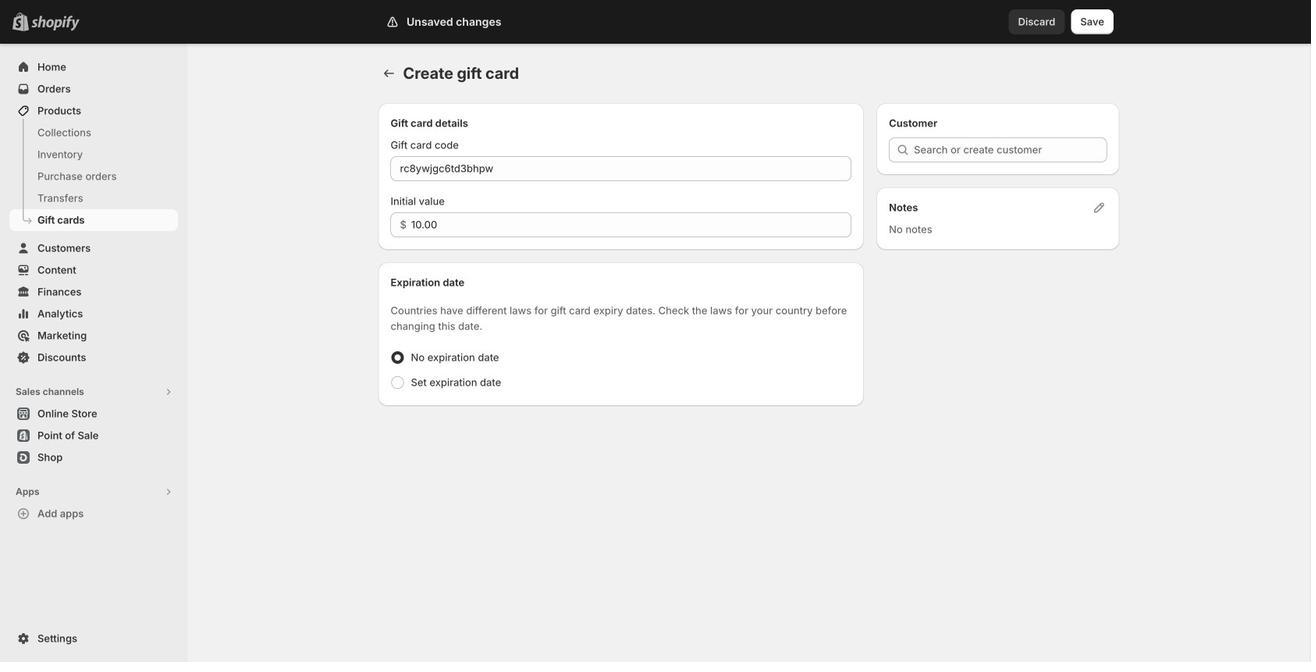 Task type: vqa. For each thing, say whether or not it's contained in the screenshot.
Mark Set up Shopify Payments as done icon
no



Task type: describe. For each thing, give the bounding box(es) containing it.
shopify image
[[34, 15, 83, 31]]



Task type: locate. For each thing, give the bounding box(es) containing it.
  text field
[[411, 212, 852, 237]]

Search or create customer text field
[[915, 137, 1108, 162]]

None text field
[[391, 156, 852, 181]]



